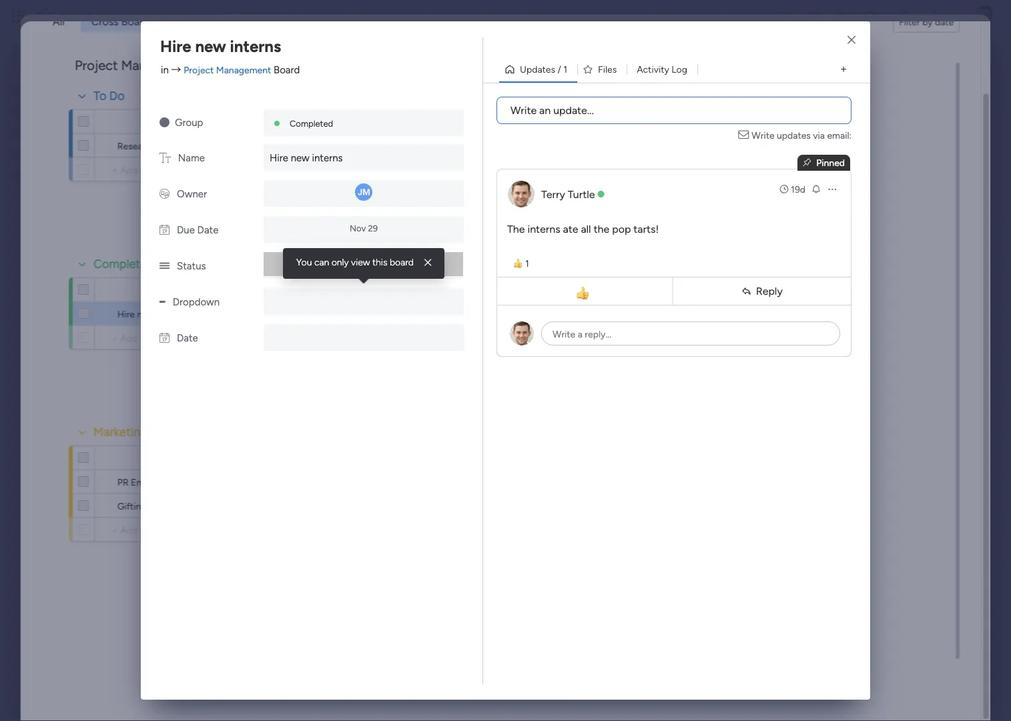 Task type: describe. For each thing, give the bounding box(es) containing it.
in → project management board
[[161, 64, 300, 76]]

the
[[507, 223, 525, 235]]

to
[[93, 89, 106, 103]]

workspace
[[251, 59, 299, 71]]

dapulse text column image
[[160, 152, 171, 164]]

give feedback link
[[810, 85, 890, 100]]

status down updates / 1
[[549, 116, 577, 128]]

updates / 1 button
[[499, 59, 578, 80]]

owner inside "hire new interns" dialog
[[177, 188, 207, 200]]

a
[[578, 329, 583, 340]]

0 vertical spatial hire new interns
[[160, 36, 281, 56]]

19d
[[791, 184, 806, 195]]

pr
[[117, 477, 128, 488]]

cross boards / 4
[[91, 15, 168, 28]]

19d link
[[779, 183, 806, 196]]

log
[[672, 64, 688, 75]]

4 inside cross boards / 4
[[162, 17, 168, 27]]

in
[[161, 64, 169, 76]]

updates
[[777, 130, 811, 141]]

4 for nov 4
[[450, 141, 456, 152]]

status inside "hire new interns" dialog
[[177, 260, 206, 272]]

|
[[204, 59, 207, 71]]

tags
[[369, 15, 391, 28]]

tags link
[[358, 11, 401, 32]]

gifting suite
[[117, 501, 170, 512]]

research
[[117, 140, 156, 152]]

reply
[[756, 285, 783, 298]]

email:
[[827, 130, 852, 141]]

inbox image
[[806, 9, 820, 23]]

not inside "hire new interns" dialog
[[339, 260, 355, 271]]

started inside "hire new interns" dialog
[[357, 260, 388, 271]]

board
[[390, 257, 414, 268]]

work
[[108, 8, 132, 23]]

nov 29 inside "hire new interns" dialog
[[350, 223, 378, 234]]

1 horizontal spatial item
[[250, 122, 270, 134]]

write for write a reply...
[[553, 329, 576, 340]]

this
[[372, 257, 387, 268]]

filter
[[899, 16, 920, 28]]

back
[[60, 33, 80, 45]]

reminder image
[[811, 184, 822, 194]]

nov 4
[[432, 141, 456, 152]]

give
[[825, 86, 846, 98]]

1 for topmost 1 button
[[525, 258, 529, 269]]

dropdown inside "hire new interns" dialog
[[173, 296, 220, 308]]

0 horizontal spatial new
[[137, 308, 154, 320]]

see
[[233, 10, 249, 22]]

filter by date button
[[893, 11, 960, 33]]

0 vertical spatial 1
[[564, 64, 567, 75]]

dapulse plus image
[[832, 114, 844, 130]]

management inside button
[[115, 33, 170, 45]]

an
[[539, 104, 551, 117]]

by
[[922, 16, 933, 28]]

m
[[213, 60, 220, 70]]

you can only view this board
[[296, 257, 414, 268]]

2 vertical spatial due
[[424, 284, 441, 296]]

were
[[512, 474, 546, 493]]

updates / 1
[[520, 64, 567, 75]]

see plans
[[233, 10, 274, 22]]

1 date field from the top
[[762, 114, 789, 129]]

/ inside updates / 1 button
[[558, 64, 561, 75]]

v2 dropdown column image
[[160, 296, 165, 308]]

give feedback
[[825, 86, 890, 98]]

updates link
[[184, 11, 245, 32]]

main workspace
[[227, 59, 299, 71]]

updates for updates
[[194, 15, 235, 28]]

ate
[[563, 223, 578, 235]]

plans
[[252, 10, 274, 22]]

write updates via email:
[[752, 130, 852, 141]]

only
[[332, 257, 349, 268]]

2 horizontal spatial hire
[[270, 152, 288, 164]]

terry turtle link
[[541, 188, 595, 201]]

→
[[171, 64, 181, 76]]

2 vertical spatial nov 29
[[428, 353, 460, 365]]

all
[[581, 223, 591, 235]]

do
[[109, 89, 124, 103]]

v2 status image
[[160, 260, 170, 272]]

files link
[[251, 11, 293, 32]]

name
[[178, 152, 205, 164]]

back project management button
[[36, 28, 175, 50]]

v2 sun image
[[160, 117, 170, 129]]

1 horizontal spatial not
[[538, 309, 554, 320]]

hire new interns dialog
[[0, 0, 1011, 722]]

1 vertical spatial nov 29
[[430, 309, 458, 320]]

1 dropdown field from the top
[[657, 114, 707, 129]]

2 status field from the top
[[546, 283, 580, 297]]

v2 floating column image
[[803, 156, 817, 170]]

/ inside cross boards / 4
[[157, 17, 160, 27]]

0 vertical spatial new
[[195, 36, 226, 56]]

1 owner field from the top
[[347, 114, 382, 129]]

activities
[[444, 474, 508, 493]]

people link
[[299, 11, 353, 32]]

the interns ate all the pop tarts!
[[507, 223, 659, 235]]

2 vertical spatial 29
[[449, 353, 460, 365]]

1 vertical spatial completed
[[93, 257, 153, 271]]

not started inside "hire new interns" dialog
[[339, 260, 388, 271]]

project management link
[[184, 64, 271, 75]]

no activities were found
[[419, 474, 593, 493]]

filter by date
[[899, 16, 954, 28]]

0 horizontal spatial item
[[203, 116, 222, 127]]

1 horizontal spatial not started
[[538, 309, 588, 320]]

pop
[[612, 223, 631, 235]]

dapulse date column image for due date
[[160, 224, 170, 236]]

all link
[[42, 11, 75, 32]]

via
[[813, 130, 825, 141]]

1 vertical spatial started
[[557, 309, 588, 320]]

view
[[351, 257, 370, 268]]

updates for updates / 1
[[520, 64, 555, 75]]

write a reply...
[[553, 329, 612, 340]]

2 date field from the top
[[762, 283, 789, 297]]

1 for 1 button to the left
[[313, 313, 316, 321]]

select product image
[[12, 9, 25, 23]]



Task type: vqa. For each thing, say whether or not it's contained in the screenshot.
middle '29'
yes



Task type: locate. For each thing, give the bounding box(es) containing it.
0 vertical spatial due date
[[424, 116, 463, 128]]

gifting
[[117, 501, 146, 512]]

2 dropdown field from the top
[[657, 283, 707, 297]]

project down cross
[[83, 33, 113, 45]]

write left the updates
[[752, 130, 775, 141]]

1 horizontal spatial new
[[195, 36, 226, 56]]

not right can
[[339, 260, 355, 271]]

write an update... button
[[497, 97, 852, 124]]

1 vertical spatial dropdown
[[660, 284, 704, 296]]

2 due date field from the top
[[421, 283, 467, 297]]

status up write a reply...
[[549, 284, 577, 296]]

write an update...
[[511, 104, 594, 117]]

completed down board
[[290, 118, 333, 129]]

completed
[[290, 118, 333, 129], [93, 257, 153, 271]]

updates
[[194, 15, 235, 28], [520, 64, 555, 75]]

1 vertical spatial 29
[[448, 309, 458, 320]]

1 vertical spatial due date field
[[421, 283, 467, 297]]

1 horizontal spatial hire
[[160, 36, 191, 56]]

project inside button
[[83, 33, 113, 45]]

2 vertical spatial 1
[[313, 313, 316, 321]]

management
[[135, 8, 207, 23]]

0 vertical spatial 29
[[368, 223, 378, 234]]

activity log button
[[627, 59, 698, 80]]

main
[[227, 59, 248, 71]]

add view image
[[841, 65, 847, 74]]

1 down the interns ate all the pop tarts! at the right top
[[525, 258, 529, 269]]

found
[[550, 474, 593, 493]]

1 horizontal spatial started
[[557, 309, 588, 320]]

completed left v2 status icon
[[93, 257, 153, 271]]

activity log
[[637, 64, 688, 75]]

dapulse date column image
[[160, 224, 170, 236], [160, 332, 170, 344]]

owner for second owner field
[[350, 284, 378, 296]]

marketing team
[[93, 425, 178, 440]]

1 vertical spatial files
[[598, 64, 617, 75]]

0 vertical spatial hire
[[160, 36, 191, 56]]

board
[[274, 64, 300, 76]]

item down main workspace
[[250, 122, 270, 134]]

not up write a reply...
[[538, 309, 554, 320]]

0 vertical spatial status field
[[546, 114, 580, 129]]

pinned
[[817, 157, 845, 169]]

0 horizontal spatial files
[[261, 15, 283, 28]]

reply...
[[585, 329, 612, 340]]

turtle
[[568, 188, 595, 201]]

1 vertical spatial status field
[[546, 283, 580, 297]]

people
[[309, 15, 342, 28]]

Date field
[[762, 114, 789, 129], [762, 283, 789, 297]]

envelope o image
[[739, 128, 752, 142]]

started left board
[[357, 260, 388, 271]]

4 down nov 4
[[451, 184, 457, 196]]

files inside files 'button'
[[598, 64, 617, 75]]

1 due date field from the top
[[421, 114, 467, 129]]

1
[[564, 64, 567, 75], [525, 258, 529, 269], [313, 313, 316, 321]]

1 vertical spatial due date
[[177, 224, 219, 236]]

automations
[[121, 83, 217, 102]]

write left a
[[553, 329, 576, 340]]

0 horizontal spatial 1
[[313, 313, 316, 321]]

updates inside button
[[520, 64, 555, 75]]

1 button down you
[[288, 302, 331, 326]]

1 vertical spatial due
[[177, 224, 195, 236]]

group
[[175, 117, 203, 129]]

1 vertical spatial not started
[[538, 309, 588, 320]]

list
[[155, 477, 167, 488]]

4 for nov 4 earliest
[[451, 184, 457, 196]]

due date field down dapulse x slim icon
[[421, 283, 467, 297]]

0 vertical spatial write
[[511, 104, 537, 117]]

dropdown for 2nd dropdown field from the bottom of the page
[[660, 116, 704, 128]]

dapulse date column image down v2 dropdown column icon
[[160, 332, 170, 344]]

1 vertical spatial 1 button
[[288, 302, 331, 326]]

invite members image
[[836, 9, 849, 23]]

1 horizontal spatial /
[[558, 64, 561, 75]]

1 vertical spatial not
[[538, 309, 554, 320]]

4 inside nov 4 earliest
[[451, 184, 457, 196]]

0 vertical spatial started
[[357, 260, 388, 271]]

1 horizontal spatial 1
[[525, 258, 529, 269]]

2 vertical spatial dropdown
[[173, 296, 220, 308]]

29 inside "hire new interns" dialog
[[368, 223, 378, 234]]

2 horizontal spatial write
[[752, 130, 775, 141]]

nov 4 earliest
[[430, 184, 457, 203]]

write
[[511, 104, 537, 117], [752, 130, 775, 141], [553, 329, 576, 340]]

v2 multiple person column image
[[160, 188, 170, 200]]

2 vertical spatial due date
[[424, 284, 463, 296]]

0 vertical spatial /
[[157, 17, 160, 27]]

0 horizontal spatial updates
[[194, 15, 235, 28]]

0 vertical spatial 1 button
[[508, 256, 535, 272]]

reply button
[[676, 280, 848, 302]]

notifications image
[[777, 9, 790, 23]]

1 dapulse date column image from the top
[[160, 224, 170, 236]]

see plans button
[[215, 6, 280, 26]]

item right group
[[203, 116, 222, 127]]

files inside files link
[[261, 15, 283, 28]]

1 status field from the top
[[546, 114, 580, 129]]

Due Date field
[[421, 114, 467, 129], [421, 283, 467, 297]]

you
[[296, 257, 312, 268]]

/ up 'write an update...'
[[558, 64, 561, 75]]

help image
[[927, 9, 941, 23]]

1 vertical spatial dapulse date column image
[[160, 332, 170, 344]]

nov inside "hire new interns" dialog
[[350, 223, 366, 234]]

owner for 1st owner field
[[350, 116, 378, 128]]

monday work management
[[59, 8, 207, 23]]

1 down can
[[313, 313, 316, 321]]

0 vertical spatial completed
[[290, 118, 333, 129]]

apps image
[[865, 9, 879, 23]]

workspace image
[[211, 59, 223, 71]]

project management |
[[74, 57, 207, 73]]

boards
[[121, 15, 154, 28]]

status field up a
[[546, 283, 580, 297]]

team
[[150, 425, 178, 440]]

dropdown for 2nd dropdown field from the top
[[660, 284, 704, 296]]

4 right boards
[[162, 17, 168, 27]]

status field down updates / 1
[[546, 114, 580, 129]]

1 left files 'button'
[[564, 64, 567, 75]]

completed inside "hire new interns" dialog
[[290, 118, 333, 129]]

project
[[83, 33, 113, 45], [74, 57, 117, 73], [184, 64, 214, 75]]

4 up nov 4 earliest
[[450, 141, 456, 152]]

earliest
[[431, 193, 457, 203]]

0 vertical spatial 4
[[162, 17, 168, 27]]

nov
[[432, 141, 448, 152], [430, 184, 449, 196], [350, 223, 366, 234], [430, 309, 446, 320], [428, 353, 446, 365]]

project inside in → project management board
[[184, 64, 214, 75]]

1 horizontal spatial files
[[598, 64, 617, 75]]

started up a
[[557, 309, 588, 320]]

2 vertical spatial new
[[137, 308, 154, 320]]

1 button down the
[[508, 256, 535, 272]]

1 horizontal spatial completed
[[290, 118, 333, 129]]

2 owner field from the top
[[347, 283, 382, 297]]

0 vertical spatial owner field
[[347, 114, 382, 129]]

0 vertical spatial owner
[[350, 116, 378, 128]]

1 vertical spatial write
[[752, 130, 775, 141]]

cross
[[91, 15, 118, 28]]

project right →
[[184, 64, 214, 75]]

files button
[[578, 59, 627, 80]]

0 vertical spatial due
[[424, 116, 441, 128]]

0 horizontal spatial hire
[[117, 308, 134, 320]]

item
[[203, 116, 222, 127], [250, 122, 270, 134]]

due inside "hire new interns" dialog
[[177, 224, 195, 236]]

dapulse date column image for date
[[160, 332, 170, 344]]

0 vertical spatial nov 29
[[350, 223, 378, 234]]

0 vertical spatial not started
[[339, 260, 388, 271]]

0 vertical spatial updates
[[194, 15, 235, 28]]

2 vertical spatial write
[[553, 329, 576, 340]]

2 horizontal spatial 1
[[564, 64, 567, 75]]

not started
[[339, 260, 388, 271], [538, 309, 588, 320]]

0 horizontal spatial write
[[511, 104, 537, 117]]

1 vertical spatial owner field
[[347, 283, 382, 297]]

to do
[[93, 89, 124, 103]]

not
[[339, 260, 355, 271], [538, 309, 554, 320]]

files
[[261, 15, 283, 28], [598, 64, 617, 75]]

dapulse x slim image
[[425, 256, 431, 271]]

0 vertical spatial due date field
[[421, 114, 467, 129]]

1 vertical spatial 4
[[450, 141, 456, 152]]

terry turtle image
[[974, 5, 995, 27]]

feedback
[[848, 86, 890, 98]]

Owner field
[[347, 114, 382, 129], [347, 283, 382, 297]]

0 vertical spatial dropdown
[[660, 116, 704, 128]]

management inside in → project management board
[[216, 64, 271, 75]]

not started left board
[[339, 260, 388, 271]]

write for write an update...
[[511, 104, 537, 117]]

activity
[[637, 64, 669, 75]]

1 vertical spatial hire
[[270, 152, 288, 164]]

back project management
[[60, 33, 170, 45]]

0 horizontal spatial /
[[157, 17, 160, 27]]

terry turtle
[[541, 188, 595, 201]]

write inside button
[[511, 104, 537, 117]]

2 vertical spatial hire new interns
[[117, 308, 185, 320]]

suite
[[148, 501, 170, 512]]

owner
[[350, 116, 378, 128], [177, 188, 207, 200], [350, 284, 378, 296]]

the
[[594, 223, 610, 235]]

1 vertical spatial new
[[291, 152, 310, 164]]

date
[[935, 16, 954, 28]]

nov 29
[[350, 223, 378, 234], [430, 309, 458, 320], [428, 353, 460, 365]]

2 vertical spatial hire
[[117, 308, 134, 320]]

2 horizontal spatial new
[[291, 152, 310, 164]]

1 vertical spatial owner
[[177, 188, 207, 200]]

due date
[[424, 116, 463, 128], [177, 224, 219, 236], [424, 284, 463, 296]]

interns
[[230, 36, 281, 56], [312, 152, 343, 164], [528, 223, 561, 235], [157, 308, 185, 320]]

0 vertical spatial dropdown field
[[657, 114, 707, 129]]

Status field
[[546, 114, 580, 129], [546, 283, 580, 297]]

write left an
[[511, 104, 537, 117]]

1 vertical spatial date field
[[762, 283, 789, 297]]

0 horizontal spatial not
[[339, 260, 355, 271]]

Dropdown field
[[657, 114, 707, 129], [657, 283, 707, 297]]

1 horizontal spatial write
[[553, 329, 576, 340]]

update...
[[554, 104, 594, 117]]

0 vertical spatial not
[[339, 260, 355, 271]]

/ right boards
[[157, 17, 160, 27]]

1 horizontal spatial updates
[[520, 64, 555, 75]]

options image
[[827, 184, 838, 195]]

dropdown
[[660, 116, 704, 128], [660, 284, 704, 296], [173, 296, 220, 308]]

not started up a
[[538, 309, 588, 320]]

2 vertical spatial owner
[[350, 284, 378, 296]]

0 horizontal spatial 1 button
[[288, 302, 331, 326]]

2 dapulse date column image from the top
[[160, 332, 170, 344]]

email
[[131, 477, 153, 488]]

terry
[[541, 188, 565, 201]]

close image
[[848, 35, 856, 45]]

0 vertical spatial date field
[[762, 114, 789, 129]]

write for write updates via email:
[[752, 130, 775, 141]]

/
[[157, 17, 160, 27], [558, 64, 561, 75]]

1 vertical spatial dropdown field
[[657, 283, 707, 297]]

1 vertical spatial /
[[558, 64, 561, 75]]

pr email list
[[117, 477, 167, 488]]

search everything image
[[898, 9, 911, 23]]

0 horizontal spatial completed
[[93, 257, 153, 271]]

status up research
[[124, 122, 153, 134]]

date
[[443, 116, 463, 128], [766, 116, 786, 128], [197, 224, 219, 236], [443, 284, 463, 296], [766, 284, 786, 296], [177, 332, 198, 344]]

nov inside nov 4 earliest
[[430, 184, 449, 196]]

0 horizontal spatial started
[[357, 260, 388, 271]]

files right see
[[261, 15, 283, 28]]

dapulse date column image up v2 status icon
[[160, 224, 170, 236]]

can
[[314, 257, 329, 268]]

0 horizontal spatial not started
[[339, 260, 388, 271]]

files left the activity
[[598, 64, 617, 75]]

2 vertical spatial 4
[[451, 184, 457, 196]]

marketing
[[93, 425, 147, 440]]

v2 user feedback image
[[810, 85, 820, 100]]

1 vertical spatial hire new interns
[[270, 152, 343, 164]]

1 vertical spatial updates
[[520, 64, 555, 75]]

1 horizontal spatial 1 button
[[508, 256, 535, 272]]

1 vertical spatial 1
[[525, 258, 529, 269]]

monday
[[59, 8, 105, 23]]

due date inside "hire new interns" dialog
[[177, 224, 219, 236]]

due date field up nov 4
[[421, 114, 467, 129]]

status right v2 status icon
[[177, 260, 206, 272]]

0 vertical spatial dapulse date column image
[[160, 224, 170, 236]]

project down back project management button
[[74, 57, 117, 73]]

0 vertical spatial files
[[261, 15, 283, 28]]

no
[[419, 474, 440, 493]]



